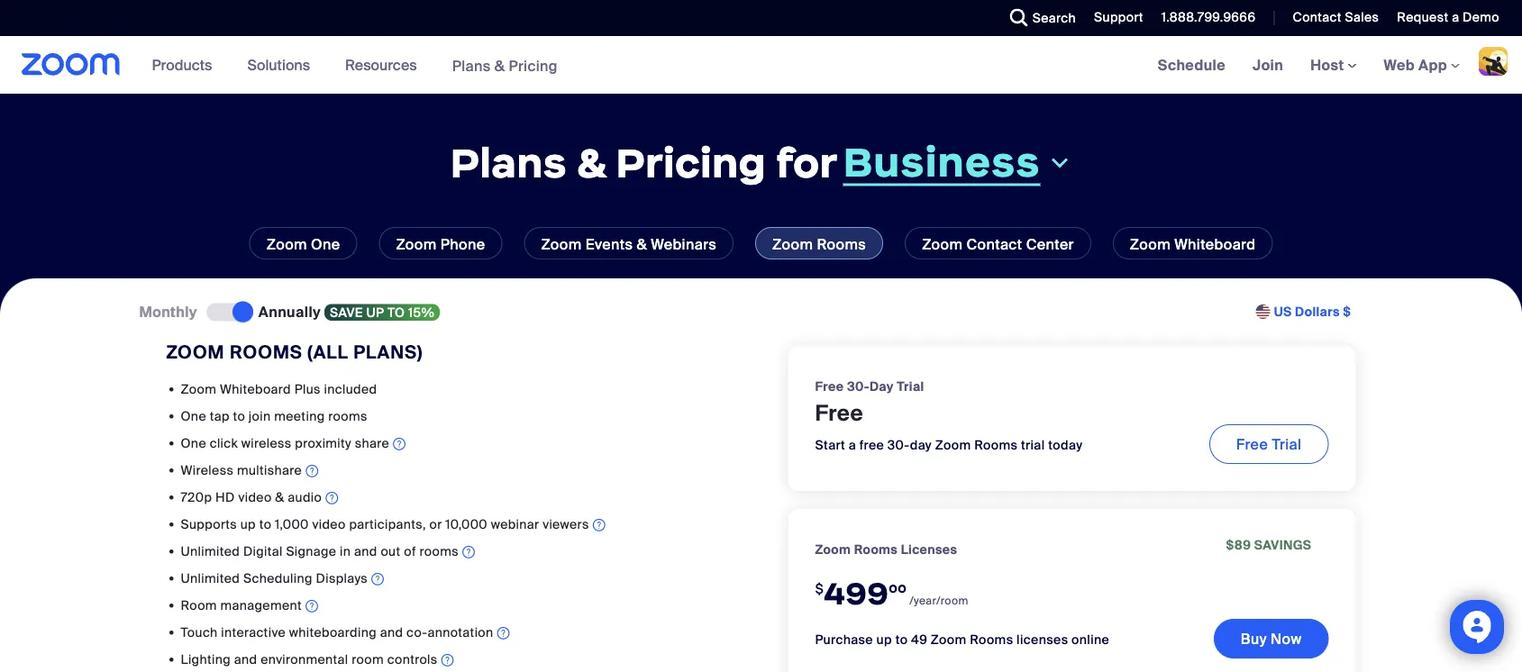 Task type: vqa. For each thing, say whether or not it's contained in the screenshot.
Contact to the right
yes



Task type: describe. For each thing, give the bounding box(es) containing it.
zoom contact center
[[922, 235, 1075, 254]]

trial
[[1021, 437, 1045, 454]]

rooms left licenses
[[970, 632, 1014, 649]]

interactive
[[221, 624, 286, 641]]

one click wireless proximity share application
[[181, 434, 734, 456]]

zoom rooms licenses
[[816, 541, 958, 558]]

licenses
[[1017, 632, 1069, 649]]

zoom rooms (all plans)
[[166, 341, 423, 364]]

room
[[352, 651, 384, 668]]

free 30-day trial element
[[816, 377, 925, 396]]

$ inside $ 499 00 /year/room
[[816, 580, 824, 597]]

webinar
[[491, 516, 540, 533]]

supports
[[181, 516, 237, 533]]

resources
[[345, 55, 417, 74]]

schedule link
[[1145, 36, 1240, 94]]

us dollars $
[[1275, 304, 1352, 320]]

viewers
[[543, 516, 589, 533]]

multishare
[[237, 462, 302, 479]]

zoom for zoom events & webinars
[[541, 235, 582, 254]]

for
[[776, 137, 838, 188]]

or
[[430, 516, 442, 533]]

join link
[[1240, 36, 1298, 94]]

product information navigation
[[138, 36, 572, 95]]

controls
[[387, 651, 438, 668]]

support
[[1095, 9, 1144, 26]]

meetings navigation
[[1145, 36, 1523, 95]]

meeting
[[274, 408, 325, 425]]

720p
[[181, 489, 212, 506]]

unlimited for unlimited digital signage in and out of rooms
[[181, 543, 240, 560]]

one tap to join meeting rooms
[[181, 408, 368, 425]]

learn more about wireless multishare image
[[306, 462, 318, 480]]

10,000
[[446, 516, 488, 533]]

free
[[860, 437, 885, 454]]

15%
[[409, 304, 435, 321]]

1 horizontal spatial contact
[[1293, 9, 1342, 26]]

banner containing products
[[0, 36, 1523, 95]]

free for free
[[816, 399, 864, 427]]

products
[[152, 55, 212, 74]]

save
[[330, 304, 363, 321]]

free for free 30-day trial
[[816, 378, 844, 395]]

free trial link
[[1210, 425, 1329, 464]]

purchase
[[816, 632, 874, 649]]

join
[[1253, 55, 1284, 74]]

dollars
[[1296, 304, 1340, 320]]

plans & pricing
[[452, 56, 558, 75]]

zoom for zoom whiteboard plus included
[[181, 381, 217, 397]]

unlimited scheduling displays application
[[181, 570, 734, 591]]

to for supports up to 1,000 video participants, or 10,000 webinar viewers
[[259, 516, 272, 533]]

zoom for zoom rooms licenses
[[816, 541, 851, 558]]

request
[[1398, 9, 1449, 26]]

buy now link
[[1214, 619, 1329, 659]]

zoom logo image
[[22, 53, 120, 76]]

resources button
[[345, 36, 425, 94]]

and inside application
[[354, 543, 378, 560]]

signage
[[286, 543, 337, 560]]

search
[[1033, 9, 1077, 26]]

49
[[912, 632, 928, 649]]

hd
[[216, 489, 235, 506]]

learn more about supports up to 1,000 video participants, or 10,000 webinar viewers image
[[593, 516, 606, 535]]

$ 499 00 /year/room
[[816, 574, 969, 613]]

of
[[404, 543, 416, 560]]

unlimited digital signage in and out of rooms application
[[181, 543, 734, 564]]

search button
[[997, 0, 1081, 36]]

1.888.799.9666
[[1162, 9, 1256, 26]]

zoom one
[[267, 235, 340, 254]]

start a free 30-day zoom rooms trial today
[[816, 437, 1083, 454]]

& inside tabs of zoom services tab list
[[637, 235, 647, 254]]

free 30-day trial
[[816, 378, 925, 395]]

0 horizontal spatial 30-
[[848, 378, 870, 395]]

wireless
[[241, 435, 292, 452]]

rooms inside unlimited digital signage in and out of rooms application
[[420, 543, 459, 560]]

web app button
[[1384, 55, 1461, 74]]

scheduling
[[243, 570, 313, 587]]

now
[[1271, 630, 1302, 649]]

profile picture image
[[1480, 47, 1508, 76]]

unlimited for unlimited scheduling displays
[[181, 570, 240, 587]]

plans)
[[354, 341, 423, 364]]

down image
[[1048, 152, 1072, 174]]

us
[[1275, 304, 1292, 320]]

business button
[[844, 136, 1072, 188]]

center
[[1027, 235, 1075, 254]]

$89
[[1227, 537, 1252, 554]]

touch
[[181, 624, 218, 641]]

touch interactive whiteboarding and co-annotation
[[181, 624, 494, 641]]

events
[[586, 235, 633, 254]]

0 horizontal spatial video
[[238, 489, 272, 506]]

web app
[[1384, 55, 1448, 74]]

contact inside tabs of zoom services tab list
[[967, 235, 1023, 254]]

digital
[[243, 543, 283, 560]]

720p hd video & audio application
[[181, 489, 734, 510]]

zoom rooms
[[773, 235, 867, 254]]

host button
[[1311, 55, 1357, 74]]

schedule
[[1158, 55, 1226, 74]]

and inside "application"
[[234, 651, 257, 668]]

unlimited digital signage in and out of rooms
[[181, 543, 459, 560]]

click
[[210, 435, 238, 452]]

app
[[1419, 55, 1448, 74]]

up inside annually save up to 15%
[[366, 304, 384, 321]]

plus
[[295, 381, 321, 397]]

touch interactive whiteboarding and co-annotation application
[[181, 624, 734, 645]]

/year/room
[[910, 594, 969, 608]]

rooms for zoom rooms
[[817, 235, 867, 254]]

499
[[824, 574, 889, 613]]

online
[[1072, 632, 1110, 649]]

to for purchase up to 49 zoom rooms licenses online
[[896, 632, 908, 649]]

displays
[[316, 570, 368, 587]]

trial inside free 30-day trial element
[[897, 378, 925, 395]]

web
[[1384, 55, 1416, 74]]

$499 per year per room element
[[816, 563, 1214, 621]]

demo
[[1463, 9, 1500, 26]]

co-
[[407, 624, 428, 641]]

wireless
[[181, 462, 234, 479]]

zoom whiteboard
[[1130, 235, 1256, 254]]



Task type: locate. For each thing, give the bounding box(es) containing it.
up for supports
[[240, 516, 256, 533]]

whiteboard for zoom whiteboard
[[1175, 235, 1256, 254]]

zoom whiteboard plus included
[[181, 381, 377, 397]]

free trial
[[1237, 435, 1302, 454]]

0 vertical spatial one
[[311, 235, 340, 254]]

& inside application
[[275, 489, 285, 506]]

trial inside free trial link
[[1273, 435, 1302, 454]]

0 vertical spatial pricing
[[509, 56, 558, 75]]

0 horizontal spatial up
[[240, 516, 256, 533]]

a for start
[[849, 437, 857, 454]]

0 vertical spatial contact
[[1293, 9, 1342, 26]]

1 horizontal spatial up
[[366, 304, 384, 321]]

room management
[[181, 597, 302, 614]]

zoom for zoom rooms (all plans)
[[166, 341, 225, 364]]

zoom for zoom whiteboard
[[1130, 235, 1171, 254]]

buy
[[1241, 630, 1267, 649]]

share
[[355, 435, 390, 452]]

and down interactive
[[234, 651, 257, 668]]

0 horizontal spatial pricing
[[509, 56, 558, 75]]

0 vertical spatial 30-
[[848, 378, 870, 395]]

unlimited up room
[[181, 570, 240, 587]]

zoom
[[267, 235, 307, 254], [396, 235, 437, 254], [541, 235, 582, 254], [773, 235, 813, 254], [922, 235, 963, 254], [1130, 235, 1171, 254], [166, 341, 225, 364], [181, 381, 217, 397], [936, 437, 971, 454], [816, 541, 851, 558], [931, 632, 967, 649]]

wireless multishare application
[[181, 461, 734, 483]]

1 vertical spatial contact
[[967, 235, 1023, 254]]

contact left sales
[[1293, 9, 1342, 26]]

licenses
[[901, 541, 958, 558]]

1 vertical spatial $
[[816, 580, 824, 597]]

0 vertical spatial $
[[1344, 304, 1352, 320]]

rooms left trial
[[975, 437, 1018, 454]]

zoom rooms licenses element
[[816, 540, 958, 559]]

to inside application
[[259, 516, 272, 533]]

one
[[311, 235, 340, 254], [181, 408, 206, 425], [181, 435, 206, 452]]

main content containing business
[[0, 36, 1523, 673]]

out
[[381, 543, 401, 560]]

1 vertical spatial rooms
[[420, 543, 459, 560]]

zoom for zoom phone
[[396, 235, 437, 254]]

1 vertical spatial up
[[240, 516, 256, 533]]

banner
[[0, 36, 1523, 95]]

solutions button
[[247, 36, 318, 94]]

1 vertical spatial 30-
[[888, 437, 910, 454]]

host
[[1311, 55, 1348, 74]]

30- up free
[[848, 378, 870, 395]]

whiteboard for zoom whiteboard plus included
[[220, 381, 291, 397]]

join
[[249, 408, 271, 425]]

1 vertical spatial pricing
[[616, 137, 767, 188]]

and inside 'application'
[[380, 624, 403, 641]]

1 horizontal spatial rooms
[[420, 543, 459, 560]]

learn more about unlimited scheduling displays image
[[372, 571, 384, 589]]

learn more about room management image
[[306, 598, 318, 616]]

tabs of zoom services tab list
[[27, 227, 1496, 260]]

us dollars $ button
[[1275, 303, 1352, 321]]

webinars
[[651, 235, 717, 254]]

environmental
[[261, 651, 348, 668]]

savings
[[1255, 537, 1312, 554]]

contact sales link
[[1280, 0, 1384, 36], [1293, 9, 1380, 26]]

to left 15%
[[388, 304, 405, 321]]

1 vertical spatial a
[[849, 437, 857, 454]]

plans & pricing for
[[450, 137, 838, 188]]

$89 savings
[[1227, 537, 1312, 554]]

rooms up 00
[[855, 541, 898, 558]]

up right save at the top left
[[366, 304, 384, 321]]

up for purchase
[[877, 632, 893, 649]]

day
[[910, 437, 932, 454]]

video right hd
[[238, 489, 272, 506]]

1 vertical spatial one
[[181, 408, 206, 425]]

0 vertical spatial a
[[1453, 9, 1460, 26]]

unlimited down supports
[[181, 543, 240, 560]]

management
[[221, 597, 302, 614]]

one left tap
[[181, 408, 206, 425]]

2 vertical spatial free
[[1237, 435, 1269, 454]]

up inside application
[[240, 516, 256, 533]]

2 vertical spatial up
[[877, 632, 893, 649]]

audio
[[288, 489, 322, 506]]

to right tap
[[233, 408, 245, 425]]

start
[[816, 437, 846, 454]]

learn more about lighting and environmental room controls image
[[441, 652, 454, 670]]

one for one tap to join meeting rooms
[[181, 408, 206, 425]]

buy now
[[1241, 630, 1302, 649]]

annually
[[259, 302, 321, 321]]

a inside main content
[[849, 437, 857, 454]]

1 horizontal spatial a
[[1453, 9, 1460, 26]]

zoom for zoom contact center
[[922, 235, 963, 254]]

day
[[870, 378, 894, 395]]

1 horizontal spatial trial
[[1273, 435, 1302, 454]]

request a demo
[[1398, 9, 1500, 26]]

to left 49
[[896, 632, 908, 649]]

annually save up to 15%
[[259, 302, 435, 321]]

0 horizontal spatial $
[[816, 580, 824, 597]]

$ right dollars
[[1344, 304, 1352, 320]]

1 vertical spatial free
[[816, 399, 864, 427]]

720p hd video & audio
[[181, 489, 322, 506]]

room management application
[[181, 597, 734, 618]]

solutions
[[247, 55, 310, 74]]

and left co-
[[380, 624, 403, 641]]

to inside annually save up to 15%
[[388, 304, 405, 321]]

rooms up zoom whiteboard plus included
[[230, 341, 303, 364]]

1,000
[[275, 516, 309, 533]]

0 vertical spatial trial
[[897, 378, 925, 395]]

$ inside popup button
[[1344, 304, 1352, 320]]

rooms inside zoom rooms licenses element
[[855, 541, 898, 558]]

to for one tap to join meeting rooms
[[233, 408, 245, 425]]

0 vertical spatial video
[[238, 489, 272, 506]]

supports up to 1,000 video participants, or 10,000 webinar viewers application
[[181, 516, 734, 537]]

0 vertical spatial and
[[354, 543, 378, 560]]

rooms down 'for' at the top of the page
[[817, 235, 867, 254]]

rooms
[[328, 408, 368, 425], [420, 543, 459, 560]]

included
[[324, 381, 377, 397]]

one for one click wireless proximity share
[[181, 435, 206, 452]]

learn more about unlimited digital signage in and out of rooms image
[[463, 544, 475, 562]]

proximity
[[295, 435, 352, 452]]

video down learn more about 720p hd video & audio icon
[[312, 516, 346, 533]]

whiteboard inside tabs of zoom services tab list
[[1175, 235, 1256, 254]]

pricing inside main content
[[616, 137, 767, 188]]

pricing inside product information 'navigation'
[[509, 56, 558, 75]]

learn more about one click wireless proximity share image
[[393, 435, 406, 453]]

30- right free
[[888, 437, 910, 454]]

up down 720p hd video & audio
[[240, 516, 256, 533]]

plans & pricing link
[[452, 56, 558, 75], [452, 56, 558, 75]]

zoom for zoom one
[[267, 235, 307, 254]]

rooms for zoom rooms (all plans)
[[230, 341, 303, 364]]

whiteboard
[[1175, 235, 1256, 254], [220, 381, 291, 397]]

rooms for zoom rooms licenses
[[855, 541, 898, 558]]

annotation
[[428, 624, 494, 641]]

contact
[[1293, 9, 1342, 26], [967, 235, 1023, 254]]

rooms down or
[[420, 543, 459, 560]]

pricing
[[509, 56, 558, 75], [616, 137, 767, 188]]

plans for plans & pricing
[[452, 56, 491, 75]]

0 horizontal spatial and
[[234, 651, 257, 668]]

up left 49
[[877, 632, 893, 649]]

& inside product information 'navigation'
[[495, 56, 505, 75]]

1 vertical spatial plans
[[450, 137, 567, 188]]

2 horizontal spatial and
[[380, 624, 403, 641]]

pricing for plans & pricing for
[[616, 137, 767, 188]]

0 vertical spatial whiteboard
[[1175, 235, 1256, 254]]

rooms inside tabs of zoom services tab list
[[817, 235, 867, 254]]

one inside tabs of zoom services tab list
[[311, 235, 340, 254]]

plans for plans & pricing for
[[450, 137, 567, 188]]

to
[[388, 304, 405, 321], [233, 408, 245, 425], [259, 516, 272, 533], [896, 632, 908, 649]]

1 horizontal spatial and
[[354, 543, 378, 560]]

1.888.799.9666 button
[[1148, 0, 1261, 36], [1162, 9, 1256, 26]]

0 horizontal spatial a
[[849, 437, 857, 454]]

1 vertical spatial trial
[[1273, 435, 1302, 454]]

1 vertical spatial whiteboard
[[220, 381, 291, 397]]

zoom events & webinars
[[541, 235, 717, 254]]

today
[[1049, 437, 1083, 454]]

rooms
[[817, 235, 867, 254], [230, 341, 303, 364], [975, 437, 1018, 454], [855, 541, 898, 558], [970, 632, 1014, 649]]

1 unlimited from the top
[[181, 543, 240, 560]]

phone
[[441, 235, 485, 254]]

0 horizontal spatial contact
[[967, 235, 1023, 254]]

a for request
[[1453, 9, 1460, 26]]

1 vertical spatial and
[[380, 624, 403, 641]]

plans inside main content
[[450, 137, 567, 188]]

zoom for zoom rooms
[[773, 235, 813, 254]]

0 vertical spatial unlimited
[[181, 543, 240, 560]]

a left free
[[849, 437, 857, 454]]

0 vertical spatial plans
[[452, 56, 491, 75]]

main content
[[0, 36, 1523, 673]]

0 horizontal spatial rooms
[[328, 408, 368, 425]]

learn more about touch interactive whiteboarding and co-annotation image
[[497, 625, 510, 643]]

0 horizontal spatial trial
[[897, 378, 925, 395]]

1 vertical spatial video
[[312, 516, 346, 533]]

1 horizontal spatial $
[[1344, 304, 1352, 320]]

2 vertical spatial one
[[181, 435, 206, 452]]

pricing for plans & pricing
[[509, 56, 558, 75]]

support link
[[1081, 0, 1148, 36], [1095, 9, 1144, 26]]

lighting and environmental room controls application
[[181, 651, 734, 672]]

0 vertical spatial up
[[366, 304, 384, 321]]

rooms down the included
[[328, 408, 368, 425]]

supports up to 1,000 video participants, or 10,000 webinar viewers
[[181, 516, 589, 533]]

purchase up to 49 zoom rooms licenses online
[[816, 632, 1110, 649]]

1 vertical spatial unlimited
[[181, 570, 240, 587]]

one inside application
[[181, 435, 206, 452]]

1 horizontal spatial video
[[312, 516, 346, 533]]

0 vertical spatial rooms
[[328, 408, 368, 425]]

participants,
[[349, 516, 426, 533]]

to left 1,000
[[259, 516, 272, 533]]

request a demo link
[[1384, 0, 1523, 36], [1398, 9, 1500, 26]]

1 horizontal spatial whiteboard
[[1175, 235, 1256, 254]]

0 vertical spatial free
[[816, 378, 844, 395]]

2 unlimited from the top
[[181, 570, 240, 587]]

0 horizontal spatial whiteboard
[[220, 381, 291, 397]]

lighting
[[181, 651, 231, 668]]

1 horizontal spatial pricing
[[616, 137, 767, 188]]

zoom phone
[[396, 235, 485, 254]]

a left demo
[[1453, 9, 1460, 26]]

learn more about 720p hd video & audio image
[[326, 489, 338, 507]]

sales
[[1346, 9, 1380, 26]]

$ up purchase
[[816, 580, 824, 597]]

2 horizontal spatial up
[[877, 632, 893, 649]]

one up annually save up to 15%
[[311, 235, 340, 254]]

tap
[[210, 408, 230, 425]]

and right in
[[354, 543, 378, 560]]

lighting and environmental room controls
[[181, 651, 438, 668]]

room
[[181, 597, 217, 614]]

products button
[[152, 36, 220, 94]]

contact left center
[[967, 235, 1023, 254]]

up
[[366, 304, 384, 321], [240, 516, 256, 533], [877, 632, 893, 649]]

contact sales
[[1293, 9, 1380, 26]]

1 horizontal spatial 30-
[[888, 437, 910, 454]]

unlimited scheduling displays
[[181, 570, 368, 587]]

wireless multishare
[[181, 462, 302, 479]]

2 vertical spatial and
[[234, 651, 257, 668]]

plans inside product information 'navigation'
[[452, 56, 491, 75]]

free for free trial
[[1237, 435, 1269, 454]]

one up wireless
[[181, 435, 206, 452]]



